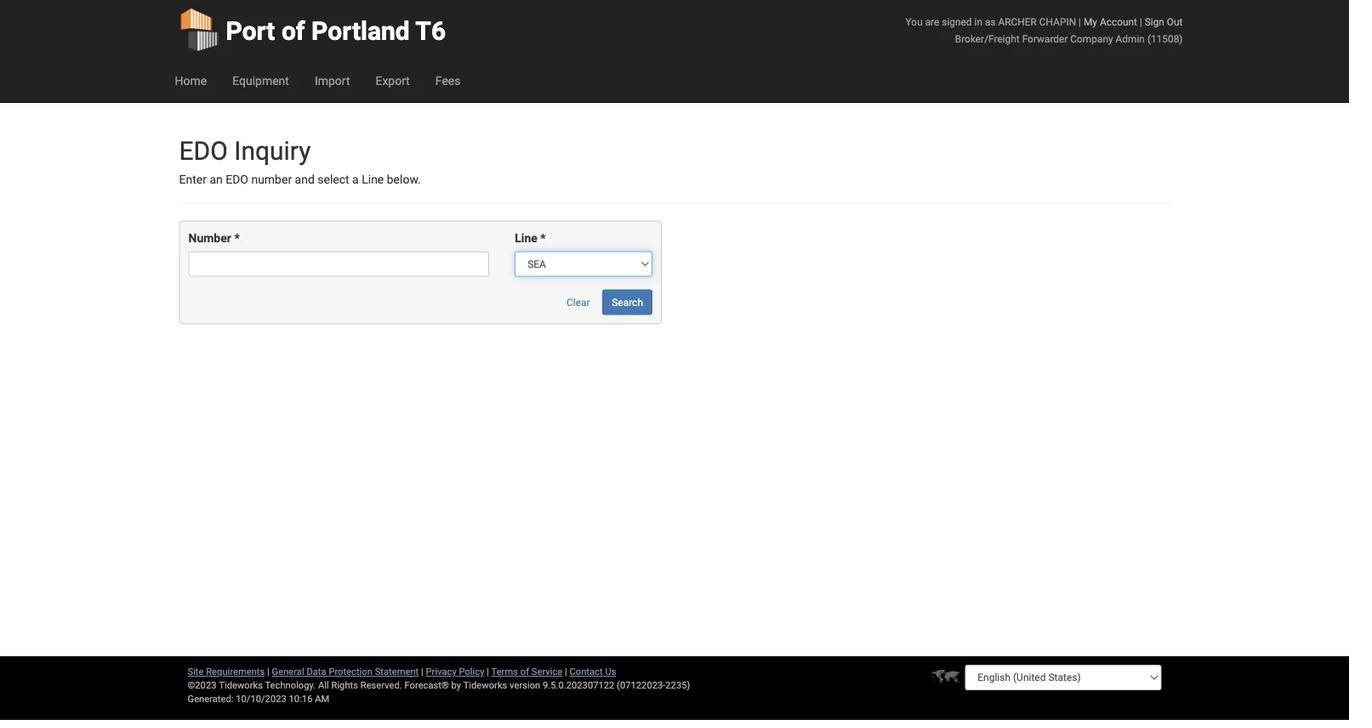Task type: locate. For each thing, give the bounding box(es) containing it.
0 vertical spatial line
[[362, 173, 384, 187]]

clear
[[567, 296, 590, 308]]

| left my
[[1079, 16, 1081, 28]]

chapin
[[1039, 16, 1076, 28]]

version
[[510, 680, 540, 691]]

technology.
[[265, 680, 316, 691]]

fees button
[[423, 60, 473, 102]]

* for number *
[[234, 231, 240, 245]]

policy
[[459, 667, 484, 678]]

2 * from the left
[[541, 231, 546, 245]]

edo up enter at the top left of page
[[179, 136, 228, 166]]

broker/freight
[[955, 33, 1020, 45]]

port
[[226, 16, 275, 46]]

*
[[234, 231, 240, 245], [541, 231, 546, 245]]

us
[[605, 667, 616, 678]]

terms of service link
[[491, 667, 563, 678]]

all
[[318, 680, 329, 691]]

sign out link
[[1145, 16, 1183, 28]]

admin
[[1116, 33, 1145, 45]]

number *
[[188, 231, 240, 245]]

forwarder
[[1022, 33, 1068, 45]]

import
[[315, 74, 350, 88]]

service
[[532, 667, 563, 678]]

protection
[[329, 667, 373, 678]]

terms
[[491, 667, 518, 678]]

0 horizontal spatial line
[[362, 173, 384, 187]]

(11508)
[[1148, 33, 1183, 45]]

of
[[282, 16, 305, 46], [520, 667, 529, 678]]

out
[[1167, 16, 1183, 28]]

site
[[188, 667, 204, 678]]

requirements
[[206, 667, 265, 678]]

account
[[1100, 16, 1137, 28]]

my account link
[[1084, 16, 1137, 28]]

home
[[175, 74, 207, 88]]

company
[[1071, 33, 1113, 45]]

statement
[[375, 667, 419, 678]]

rights
[[331, 680, 358, 691]]

1 vertical spatial of
[[520, 667, 529, 678]]

sign
[[1145, 16, 1165, 28]]

edo right an
[[226, 173, 248, 187]]

of up version
[[520, 667, 529, 678]]

9.5.0.202307122
[[543, 680, 615, 691]]

site requirements | general data protection statement | privacy policy | terms of service | contact us ©2023 tideworks technology. all rights reserved. forecast® by tideworks version 9.5.0.202307122 (07122023-2235) generated: 10/10/2023 10:16 am
[[188, 667, 690, 705]]

line inside edo inquiry enter an edo number and select a line below.
[[362, 173, 384, 187]]

t6
[[415, 16, 446, 46]]

generated:
[[188, 694, 234, 705]]

are
[[925, 16, 940, 28]]

1 vertical spatial line
[[515, 231, 538, 245]]

0 vertical spatial of
[[282, 16, 305, 46]]

|
[[1079, 16, 1081, 28], [1140, 16, 1142, 28], [267, 667, 270, 678], [421, 667, 423, 678], [487, 667, 489, 678], [565, 667, 567, 678]]

line
[[362, 173, 384, 187], [515, 231, 538, 245]]

edo inquiry enter an edo number and select a line below.
[[179, 136, 421, 187]]

you are signed in as archer chapin | my account | sign out broker/freight forwarder company admin (11508)
[[906, 16, 1183, 45]]

contact us link
[[570, 667, 616, 678]]

archer
[[998, 16, 1037, 28]]

inquiry
[[234, 136, 311, 166]]

of inside site requirements | general data protection statement | privacy policy | terms of service | contact us ©2023 tideworks technology. all rights reserved. forecast® by tideworks version 9.5.0.202307122 (07122023-2235) generated: 10/10/2023 10:16 am
[[520, 667, 529, 678]]

1 horizontal spatial *
[[541, 231, 546, 245]]

1 * from the left
[[234, 231, 240, 245]]

privacy policy link
[[426, 667, 484, 678]]

of right port
[[282, 16, 305, 46]]

| up 9.5.0.202307122
[[565, 667, 567, 678]]

edo
[[179, 136, 228, 166], [226, 173, 248, 187]]

and
[[295, 173, 315, 187]]

my
[[1084, 16, 1097, 28]]

export button
[[363, 60, 423, 102]]

you
[[906, 16, 923, 28]]

| left sign
[[1140, 16, 1142, 28]]

0 horizontal spatial *
[[234, 231, 240, 245]]

1 horizontal spatial of
[[520, 667, 529, 678]]

| up forecast®
[[421, 667, 423, 678]]



Task type: vqa. For each thing, say whether or not it's contained in the screenshot.
Forwarder
yes



Task type: describe. For each thing, give the bounding box(es) containing it.
by
[[451, 680, 461, 691]]

1 horizontal spatial line
[[515, 231, 538, 245]]

1 vertical spatial edo
[[226, 173, 248, 187]]

export
[[376, 74, 410, 88]]

am
[[315, 694, 329, 705]]

fees
[[435, 74, 461, 88]]

Number * text field
[[188, 251, 489, 277]]

port of portland t6 link
[[179, 0, 446, 60]]

select
[[318, 173, 349, 187]]

* for line *
[[541, 231, 546, 245]]

port of portland t6
[[226, 16, 446, 46]]

privacy
[[426, 667, 457, 678]]

| left general
[[267, 667, 270, 678]]

search
[[612, 296, 643, 308]]

number
[[251, 173, 292, 187]]

signed
[[942, 16, 972, 28]]

site requirements link
[[188, 667, 265, 678]]

©2023 tideworks
[[188, 680, 263, 691]]

10:16
[[289, 694, 313, 705]]

portland
[[311, 16, 410, 46]]

| up tideworks
[[487, 667, 489, 678]]

general data protection statement link
[[272, 667, 419, 678]]

search button
[[602, 290, 653, 315]]

below.
[[387, 173, 421, 187]]

a
[[352, 173, 359, 187]]

forecast®
[[405, 680, 449, 691]]

contact
[[570, 667, 603, 678]]

0 horizontal spatial of
[[282, 16, 305, 46]]

import button
[[302, 60, 363, 102]]

an
[[210, 173, 223, 187]]

(07122023-
[[617, 680, 666, 691]]

equipment button
[[220, 60, 302, 102]]

equipment
[[232, 74, 289, 88]]

2235)
[[666, 680, 690, 691]]

in
[[975, 16, 983, 28]]

general
[[272, 667, 304, 678]]

tideworks
[[463, 680, 507, 691]]

clear button
[[557, 290, 600, 315]]

10/10/2023
[[236, 694, 287, 705]]

number
[[188, 231, 231, 245]]

data
[[307, 667, 326, 678]]

line *
[[515, 231, 546, 245]]

home button
[[162, 60, 220, 102]]

enter
[[179, 173, 207, 187]]

0 vertical spatial edo
[[179, 136, 228, 166]]

reserved.
[[361, 680, 402, 691]]

as
[[985, 16, 996, 28]]



